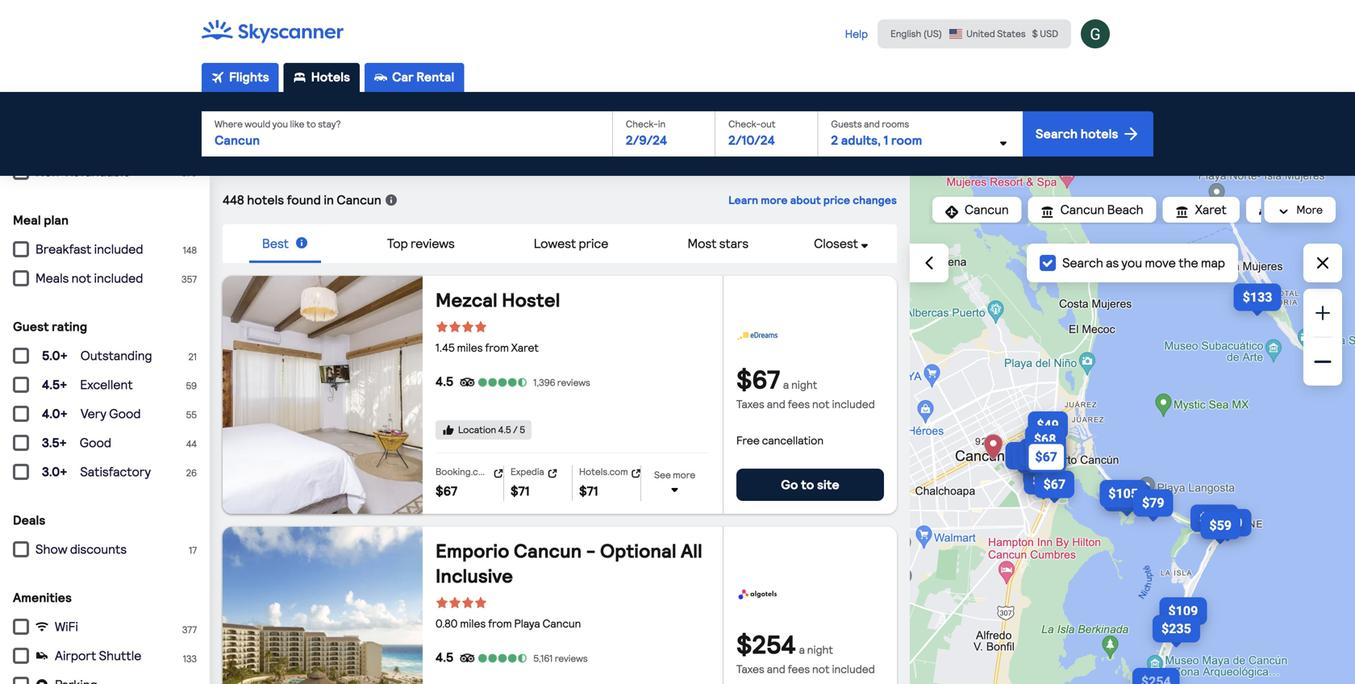 Task type: vqa. For each thing, say whether or not it's contained in the screenshot.
Country, city or airport text field at the top left of page
no



Task type: describe. For each thing, give the bounding box(es) containing it.
rtl support__otjmo image inside cancun button
[[946, 206, 958, 219]]

$79 button
[[1130, 489, 1177, 517]]

account image
[[1081, 19, 1110, 48]]

inclusive
[[436, 564, 513, 588]]

[object object] checkbox for amenities
[[13, 648, 29, 664]]

zoom in image
[[1313, 303, 1333, 323]]

1 vertical spatial 4.5
[[498, 424, 511, 436]]

location
[[458, 424, 496, 436]]

top reviews
[[387, 236, 455, 251]]

taxes for $254
[[737, 662, 765, 676]]

$59 button
[[1198, 512, 1244, 539]]

emporio
[[436, 539, 510, 563]]

logos image
[[984, 434, 1003, 460]]

not for $67
[[812, 397, 830, 411]]

$67 inside '$67 a night taxes and fees not included'
[[737, 364, 780, 395]]

0 vertical spatial to
[[307, 118, 316, 130]]

$268 button
[[1188, 505, 1242, 532]]

[object object] checkbox for meal plan
[[13, 270, 29, 286]]

(us)
[[924, 28, 942, 40]]

lowest
[[534, 236, 576, 251]]

$268
[[1200, 511, 1229, 526]]

$68
[[1034, 432, 1056, 447]]

guests
[[831, 118, 862, 130]]

fees for $254
[[788, 662, 810, 676]]

26
[[186, 467, 197, 479]]

wifi
[[55, 619, 78, 635]]

$67 down $36
[[1033, 473, 1055, 489]]

rtl support__otjmo image inside 'cancun beach' button
[[1041, 206, 1054, 219]]

$71 for hotels.com
[[579, 484, 598, 499]]

+
[[394, 480, 400, 494]]

$49
[[1037, 418, 1059, 433]]

4 stars image for cancun
[[436, 596, 704, 609]]

map
[[1201, 255, 1225, 271]]

hide list image
[[920, 253, 939, 273]]

usd
[[1040, 28, 1059, 40]]

check-in
[[626, 118, 666, 130]]

miles for emporio cancun - optional all inclusive
[[460, 617, 486, 631]]

night for $67
[[792, 378, 818, 392]]

[object object] checkbox for 4.0+
[[13, 406, 29, 422]]

$130 button
[[1201, 509, 1255, 536]]

17
[[189, 545, 197, 556]]

and for $67
[[767, 397, 786, 411]]

desktop__njgyo image
[[374, 71, 387, 84]]

go
[[781, 477, 798, 493]]

1 vertical spatial good
[[80, 435, 111, 451]]

and for $254
[[767, 662, 786, 676]]

$67 down $93
[[1044, 477, 1066, 492]]

stars
[[719, 236, 749, 251]]

2 $78 button from the top
[[1020, 460, 1067, 488]]

edreams image
[[737, 328, 779, 344]]

$67 down $68
[[1035, 449, 1058, 465]]

site
[[817, 477, 840, 493]]

59
[[186, 380, 197, 392]]

cancun inside emporio cancun - optional all inclusive
[[514, 539, 582, 563]]

1,396 reviews
[[534, 377, 590, 388]]

1.45
[[436, 341, 455, 355]]

mezcal
[[436, 288, 498, 312]]

very good
[[81, 406, 141, 422]]

357
[[182, 274, 197, 285]]

/
[[513, 424, 518, 436]]

learn
[[729, 193, 758, 207]]

0.80
[[436, 617, 458, 631]]

0 vertical spatial in
[[658, 118, 666, 130]]

sort summary image
[[295, 236, 308, 249]]

1 $78 from the top
[[1032, 465, 1055, 480]]

you for move
[[1122, 255, 1143, 271]]

$235 button
[[1150, 615, 1204, 642]]

check-out
[[729, 118, 776, 130]]

where would you like to stay?
[[215, 118, 341, 130]]

$
[[1032, 28, 1038, 40]]

go to site link
[[737, 469, 884, 501]]

as
[[1106, 255, 1119, 271]]

reviews for mezcal
[[557, 377, 590, 388]]

0 vertical spatial and
[[864, 118, 880, 130]]

5,161
[[534, 653, 553, 664]]

booking.com
[[436, 466, 491, 478]]

0 horizontal spatial xaret
[[511, 341, 539, 355]]

free
[[737, 434, 760, 447]]

zoom out image
[[1313, 352, 1333, 371]]

go to site
[[781, 477, 840, 493]]

search for search as you move the map
[[1063, 255, 1104, 271]]

Search as you move the map checkbox
[[1040, 255, 1056, 271]]

4 stars image for hostel
[[436, 320, 704, 333]]

a for $254
[[799, 643, 805, 657]]

united states $ usd
[[967, 28, 1059, 40]]

$254 a night taxes and fees not included
[[737, 629, 875, 676]]

fees for $67
[[788, 397, 810, 411]]

4.5 for emporio
[[436, 650, 453, 665]]

0 horizontal spatial rtl support__otjmo image
[[436, 320, 449, 333]]

Where would you like to stay? text field
[[202, 131, 612, 150]]

$300
[[1113, 490, 1142, 505]]

emporio cancun - optional all inclusive
[[436, 539, 702, 588]]

help link
[[845, 27, 868, 41]]

rooms
[[882, 118, 909, 130]]

beach
[[1107, 202, 1144, 217]]

miles for mezcal hostel
[[457, 341, 483, 355]]

show discounts
[[35, 542, 127, 557]]

hostel
[[502, 288, 560, 312]]

search hotels button
[[1023, 111, 1154, 157]]

$254
[[737, 629, 796, 660]]

40
[[400, 480, 413, 494]]

$79
[[1142, 496, 1165, 511]]

rental
[[416, 69, 454, 85]]

Cancun button
[[933, 197, 1022, 223]]

stay?
[[318, 118, 341, 130]]

$67 down booking.com
[[436, 484, 457, 499]]

$93 button
[[1023, 433, 1069, 461]]

us image
[[949, 28, 963, 40]]

1 vertical spatial in
[[324, 192, 334, 208]]

More button
[[1265, 197, 1336, 223]]

most
[[688, 236, 717, 251]]

cancun beach
[[1061, 202, 1144, 217]]

check- for out
[[729, 118, 761, 130]]

0.80 miles from playa cancun
[[436, 617, 581, 631]]

playa
[[514, 617, 540, 631]]

1,396
[[534, 377, 555, 388]]

44
[[186, 438, 197, 450]]

a for $67
[[783, 378, 789, 392]]

rated 4.5 out of 5 based on 5161 tripadvisor reviews figure
[[436, 638, 710, 677]]

most stars
[[688, 236, 749, 251]]

0 vertical spatial good
[[109, 406, 141, 422]]

best button
[[249, 224, 321, 263]]

1 [object object] checkbox from the top
[[13, 241, 29, 257]]

$109 button
[[1157, 598, 1210, 625]]

discounts
[[70, 542, 127, 557]]

breakfast
[[35, 242, 91, 257]]

$93
[[1035, 439, 1057, 455]]



Task type: locate. For each thing, give the bounding box(es) containing it.
0 vertical spatial you
[[273, 118, 288, 130]]

learn more about price changes
[[729, 193, 897, 207]]

1 horizontal spatial more
[[761, 193, 788, 207]]

4.5 down 1.45
[[436, 374, 453, 389]]

1 vertical spatial night
[[807, 643, 833, 657]]

1 [object object] checkbox from the top
[[13, 270, 29, 286]]

448
[[223, 192, 244, 208]]

rtl support__otjmo image
[[1121, 124, 1141, 144], [946, 206, 958, 219], [1176, 206, 1189, 219], [1259, 206, 1272, 219], [858, 240, 871, 253], [449, 320, 461, 333], [474, 320, 487, 333], [436, 596, 449, 609], [449, 596, 461, 609], [461, 596, 474, 609], [474, 596, 487, 609]]

0 vertical spatial taxes
[[737, 397, 765, 411]]

english (us)
[[891, 28, 942, 40]]

1 horizontal spatial in
[[658, 118, 666, 130]]

hotels right 448
[[247, 192, 284, 208]]

reviews right '5,161'
[[555, 653, 588, 664]]

you right as
[[1122, 255, 1143, 271]]

2 fees from the top
[[788, 662, 810, 676]]

2 4 stars image from the top
[[436, 596, 704, 609]]

plan
[[44, 213, 69, 228]]

$133 button
[[1231, 284, 1285, 311]]

0 horizontal spatial more
[[673, 469, 696, 481]]

[object object] checkbox left airport
[[13, 648, 29, 664]]

$71 down expedia
[[511, 484, 530, 499]]

price right the lowest
[[579, 236, 609, 251]]

and inside '$67 a night taxes and fees not included'
[[767, 397, 786, 411]]

miles
[[457, 341, 483, 355], [460, 617, 486, 631]]

55
[[186, 409, 197, 421]]

rating
[[52, 319, 87, 334]]

1 vertical spatial from
[[488, 617, 512, 631]]

0 horizontal spatial price
[[579, 236, 609, 251]]

$40 button
[[1017, 439, 1063, 466], [1022, 439, 1068, 467]]

1 vertical spatial you
[[1122, 255, 1143, 271]]

4 stars image
[[436, 320, 704, 333], [436, 596, 704, 609]]

0 vertical spatial hotels
[[1081, 126, 1119, 142]]

0 vertical spatial from
[[485, 341, 509, 355]]

fees up cancellation
[[788, 397, 810, 411]]

$105 button
[[1097, 480, 1150, 507]]

[object object] checkbox left 4.5+
[[13, 377, 29, 393]]

5 [object object] checkbox from the top
[[13, 648, 29, 664]]

taxes
[[737, 397, 765, 411], [737, 662, 765, 676]]

and down "$254"
[[767, 662, 786, 676]]

Xaret button
[[1163, 197, 1240, 223]]

night inside $254 a night taxes and fees not included
[[807, 643, 833, 657]]

check-
[[626, 118, 658, 130], [729, 118, 761, 130]]

$300 button
[[1101, 484, 1155, 511]]

sort summary element
[[289, 233, 308, 254]]

fees
[[788, 397, 810, 411], [788, 662, 810, 676]]

None field
[[202, 131, 612, 157]]

4.5 image inside figure
[[455, 652, 532, 665]]

4.5 image for emporio
[[455, 652, 532, 665]]

4.5 inside figure
[[436, 650, 453, 665]]

not inside $254 a night taxes and fees not included
[[812, 662, 830, 676]]

1 vertical spatial taxes
[[737, 662, 765, 676]]

most stars button
[[675, 224, 762, 263]]

meals
[[35, 271, 69, 286]]

2 $78 from the top
[[1033, 466, 1055, 482]]

active__n2u0z image
[[293, 71, 306, 84]]

more
[[1297, 203, 1323, 217]]

hotels.com
[[579, 466, 628, 478]]

1 horizontal spatial $71
[[579, 484, 598, 499]]

2 [object object] checkbox from the top
[[13, 377, 29, 393]]

from down mezcal hostel
[[485, 341, 509, 355]]

the
[[1179, 255, 1199, 271]]

4.5 image inside figure
[[455, 376, 532, 389]]

a
[[783, 378, 789, 392], [799, 643, 805, 657]]

Guests and rooms text field
[[818, 131, 1023, 157]]

guest
[[13, 319, 49, 334]]

377
[[182, 624, 197, 636]]

133
[[183, 653, 197, 665]]

hotels up cancun beach
[[1081, 126, 1119, 142]]

[object object] checkbox down deals in the bottom left of the page
[[13, 541, 29, 557]]

2 vertical spatial not
[[812, 662, 830, 676]]

lowest price button
[[521, 224, 622, 263]]

0 horizontal spatial check-
[[626, 118, 658, 130]]

[object object] checkbox left 'meals'
[[13, 270, 29, 286]]

xaret up map
[[1195, 202, 1227, 217]]

[object object] checkbox for guest rating
[[13, 377, 29, 393]]

see more
[[654, 469, 696, 481]]

algotels image
[[737, 586, 779, 602]]

fees inside '$67 a night taxes and fees not included'
[[788, 397, 810, 411]]

$36
[[1015, 448, 1037, 463]]

map region
[[910, 176, 1355, 684]]

taxes inside $254 a night taxes and fees not included
[[737, 662, 765, 676]]

airport
[[55, 648, 96, 664]]

1 vertical spatial to
[[801, 477, 814, 493]]

and inside $254 a night taxes and fees not included
[[767, 662, 786, 676]]

3 [object object] checkbox from the top
[[13, 541, 29, 557]]

2 $71 from the left
[[579, 484, 598, 499]]

0 vertical spatial not
[[72, 271, 91, 286]]

0 horizontal spatial to
[[307, 118, 316, 130]]

and left the rooms
[[864, 118, 880, 130]]

reviews right '1,396'
[[557, 377, 590, 388]]

mezcal hostel
[[436, 288, 560, 312]]

0 vertical spatial 4.5 image
[[455, 376, 532, 389]]

non-
[[35, 164, 65, 180]]

1 horizontal spatial xaret
[[1195, 202, 1227, 217]]

0 horizontal spatial hotels
[[247, 192, 284, 208]]

1 vertical spatial a
[[799, 643, 805, 657]]

night inside '$67 a night taxes and fees not included'
[[792, 378, 818, 392]]

0 vertical spatial 4 stars image
[[436, 320, 704, 333]]

rtl support__otjmo image up 1.45
[[436, 320, 449, 333]]

[object object] checkbox down "amenities"
[[13, 619, 29, 635]]

2 [object object] checkbox from the top
[[13, 348, 29, 364]]

1 horizontal spatial hotels
[[1081, 126, 1119, 142]]

a inside '$67 a night taxes and fees not included'
[[783, 378, 789, 392]]

1 vertical spatial fees
[[788, 662, 810, 676]]

united
[[967, 28, 995, 40]]

0 horizontal spatial in
[[324, 192, 334, 208]]

2 taxes from the top
[[737, 662, 765, 676]]

0 vertical spatial 4.5
[[436, 374, 453, 389]]

[object object] checkbox left 4.0+
[[13, 406, 29, 422]]

1 horizontal spatial to
[[801, 477, 814, 493]]

and up free cancellation
[[767, 397, 786, 411]]

more inside button
[[673, 469, 696, 481]]

1 check- from the left
[[626, 118, 658, 130]]

0 vertical spatial a
[[783, 378, 789, 392]]

1 vertical spatial xaret
[[511, 341, 539, 355]]

Check-out text field
[[716, 131, 818, 157]]

not for $254
[[812, 662, 830, 676]]

miles right 0.80 on the bottom of page
[[460, 617, 486, 631]]

all
[[681, 539, 702, 563]]

$71 down "hotels.com"
[[579, 484, 598, 499]]

fees down "$254"
[[788, 662, 810, 676]]

[object object] checkbox down guest
[[13, 348, 29, 364]]

more right see
[[673, 469, 696, 481]]

night for $254
[[807, 643, 833, 657]]

more for learn
[[761, 193, 788, 207]]

[object object] checkbox for 5.0+
[[13, 348, 29, 364]]

location 4.5 / 5
[[458, 424, 525, 436]]

0 horizontal spatial you
[[273, 118, 288, 130]]

$59
[[1210, 518, 1232, 533]]

$67 down edreams image
[[737, 364, 780, 395]]

0 horizontal spatial $71
[[511, 484, 530, 499]]

night right "$254"
[[807, 643, 833, 657]]

0 vertical spatial xaret
[[1195, 202, 1227, 217]]

flights link
[[202, 63, 279, 92]]

0 vertical spatial more
[[761, 193, 788, 207]]

0 vertical spatial search
[[1036, 126, 1078, 142]]

included inside $254 a night taxes and fees not included
[[832, 662, 875, 676]]

[object object] checkbox down meal
[[13, 241, 29, 257]]

4 stars image down hostel
[[436, 320, 704, 333]]

guest rating
[[13, 319, 87, 334]]

check- up saturday, february 10, 2024 text box
[[729, 118, 761, 130]]

to right go
[[801, 477, 814, 493]]

3 [object object] checkbox from the top
[[13, 406, 29, 422]]

shuttle
[[99, 648, 142, 664]]

a up free cancellation
[[783, 378, 789, 392]]

included inside '$67 a night taxes and fees not included'
[[832, 397, 875, 411]]

cancun
[[337, 192, 381, 208], [965, 202, 1009, 217], [1061, 202, 1105, 217], [514, 539, 582, 563], [543, 617, 581, 631]]

1 vertical spatial reviews
[[557, 377, 590, 388]]

$49 button
[[1025, 412, 1071, 439]]

2 vertical spatial 4.5
[[436, 650, 453, 665]]

2 4.5 image from the top
[[455, 652, 532, 665]]

a inside $254 a night taxes and fees not included
[[799, 643, 805, 657]]

0 vertical spatial price
[[824, 193, 850, 207]]

more for see
[[673, 469, 696, 481]]

free cancellation
[[737, 434, 824, 447]]

taxes down "$254"
[[737, 662, 765, 676]]

1 horizontal spatial you
[[1122, 255, 1143, 271]]

deals
[[13, 513, 45, 528]]

price
[[824, 193, 850, 207], [579, 236, 609, 251]]

you for like
[[273, 118, 288, 130]]

$109
[[1169, 604, 1198, 619]]

1 $71 from the left
[[511, 484, 530, 499]]

0 vertical spatial night
[[792, 378, 818, 392]]

4.0+
[[42, 406, 68, 422]]

1 vertical spatial not
[[812, 397, 830, 411]]

desktop__njgyo image
[[211, 71, 224, 84]]

0 vertical spatial miles
[[457, 341, 483, 355]]

1 4.5 image from the top
[[455, 376, 532, 389]]

reviews for emporio
[[555, 653, 588, 664]]

search inside "button"
[[1036, 126, 1078, 142]]

more right learn
[[761, 193, 788, 207]]

from for emporio
[[488, 617, 512, 631]]

Cancun Beach button
[[1028, 197, 1157, 223]]

$78 button
[[1020, 459, 1067, 486], [1020, 460, 1067, 488]]

lowest price
[[534, 236, 609, 251]]

4.5 image for mezcal
[[455, 376, 532, 389]]

check- for in
[[626, 118, 658, 130]]

xaret inside xaret button
[[1195, 202, 1227, 217]]

4 [object object] checkbox from the top
[[13, 435, 29, 451]]

rated 4.5 out of 5 based on 1396 tripadvisor reviews figure
[[436, 362, 710, 401]]

where
[[215, 118, 243, 130]]

1 vertical spatial search
[[1063, 255, 1104, 271]]

1 vertical spatial 4.5 image
[[455, 652, 532, 665]]

move
[[1145, 255, 1176, 271]]

[object object] checkbox left 3.5+ at the bottom left of page
[[13, 435, 29, 451]]

1 $78 button from the top
[[1020, 459, 1067, 486]]

$67 a night taxes and fees not included
[[737, 364, 875, 411]]

1 vertical spatial more
[[673, 469, 696, 481]]

reviews inside figure
[[557, 377, 590, 388]]

1 vertical spatial price
[[579, 236, 609, 251]]

hotels
[[311, 69, 350, 85]]

4.5 image down '0.80 miles from playa cancun'
[[455, 652, 532, 665]]

2 check- from the left
[[729, 118, 761, 130]]

hotels inside "button"
[[1081, 126, 1119, 142]]

[object object] checkbox left 3.0+
[[13, 464, 29, 480]]

in right "found"
[[324, 192, 334, 208]]

fees inside $254 a night taxes and fees not included
[[788, 662, 810, 676]]

from
[[485, 341, 509, 355], [488, 617, 512, 631]]

outstanding
[[80, 348, 152, 363]]

2 vertical spatial and
[[767, 662, 786, 676]]

1 horizontal spatial rtl support__otjmo image
[[461, 320, 474, 333]]

4.5 image down the 1.45 miles from xaret
[[455, 376, 532, 389]]

reviews
[[411, 236, 455, 251], [557, 377, 590, 388], [555, 653, 588, 664]]

rtl support__otjmo image inside xaret button
[[1176, 206, 1189, 219]]

1.45 miles from xaret
[[436, 341, 539, 355]]

from for mezcal
[[485, 341, 509, 355]]

top
[[387, 236, 408, 251]]

good right very
[[109, 406, 141, 422]]

meals not included
[[35, 271, 143, 286]]

xaret up '1,396'
[[511, 341, 539, 355]]

hotels for 448
[[247, 192, 284, 208]]

see more button
[[654, 467, 696, 497]]

5 [object object] checkbox from the top
[[13, 464, 29, 480]]

[object object] checkbox for 3.0+
[[13, 464, 29, 480]]

taxes inside '$67 a night taxes and fees not included'
[[737, 397, 765, 411]]

2 vertical spatial reviews
[[555, 653, 588, 664]]

2 horizontal spatial rtl support__otjmo image
[[1041, 206, 1054, 219]]

4.5 for mezcal
[[436, 374, 453, 389]]

1 vertical spatial hotels
[[247, 192, 284, 208]]

search hotels
[[1036, 126, 1119, 142]]

car rental link
[[365, 63, 464, 92]]

in up check-in text field
[[658, 118, 666, 130]]

taxes up free
[[737, 397, 765, 411]]

+ 40
[[394, 480, 413, 494]]

rtl support__otjmo image up search as you move the map checkbox
[[1041, 206, 1054, 219]]

4 [object object] checkbox from the top
[[13, 619, 29, 635]]

see
[[654, 469, 671, 481]]

[object Object] checkbox
[[13, 241, 29, 257], [13, 348, 29, 364], [13, 406, 29, 422], [13, 435, 29, 451], [13, 464, 29, 480]]

check- up check-in text field
[[626, 118, 658, 130]]

a right "$254"
[[799, 643, 805, 657]]

4.5
[[436, 374, 453, 389], [498, 424, 511, 436], [436, 650, 453, 665]]

0 horizontal spatial a
[[783, 378, 789, 392]]

1 vertical spatial miles
[[460, 617, 486, 631]]

1 taxes from the top
[[737, 397, 765, 411]]

$130
[[1213, 515, 1243, 530]]

show
[[35, 542, 67, 557]]

1 horizontal spatial a
[[799, 643, 805, 657]]

1 horizontal spatial check-
[[729, 118, 761, 130]]

search for search hotels
[[1036, 126, 1078, 142]]

found
[[287, 192, 321, 208]]

Check-in text field
[[613, 131, 715, 157]]

5,161 reviews
[[534, 653, 588, 664]]

reviews inside figure
[[555, 653, 588, 664]]

0 vertical spatial fees
[[788, 397, 810, 411]]

close map image
[[1313, 253, 1333, 273]]

rtl support__otjmo image inside search hotels "button"
[[1121, 124, 1141, 144]]

good down very
[[80, 435, 111, 451]]

to right like on the left of the page
[[307, 118, 316, 130]]

airport shuttle
[[55, 648, 142, 664]]

1 horizontal spatial price
[[824, 193, 850, 207]]

$40
[[1029, 445, 1051, 460], [1034, 445, 1056, 461]]

5.0+
[[42, 348, 68, 363]]

meal
[[13, 213, 41, 228]]

1 vertical spatial 4 stars image
[[436, 596, 704, 609]]

[object object] checkbox for 3.5+
[[13, 435, 29, 451]]

taxes for $67
[[737, 397, 765, 411]]

you left like on the left of the page
[[273, 118, 288, 130]]

and
[[864, 118, 880, 130], [767, 397, 786, 411], [767, 662, 786, 676]]

0 vertical spatial reviews
[[411, 236, 455, 251]]

hotels link
[[284, 63, 360, 92]]

price inside lowest price button
[[579, 236, 609, 251]]

4.5 image
[[455, 376, 532, 389], [455, 652, 532, 665]]

miles right 1.45
[[457, 341, 483, 355]]

night up cancellation
[[792, 378, 818, 392]]

$105
[[1109, 486, 1138, 501]]

hotels for search
[[1081, 126, 1119, 142]]

4 stars image down emporio cancun - optional all inclusive
[[436, 596, 704, 609]]

rtl support__otjmo image
[[1041, 206, 1054, 219], [436, 320, 449, 333], [461, 320, 474, 333]]

$71 for expedia
[[511, 484, 530, 499]]

21
[[188, 351, 197, 363]]

car
[[392, 69, 414, 85]]

None button
[[1246, 197, 1355, 223]]

price right about
[[824, 193, 850, 207]]

1 fees from the top
[[788, 397, 810, 411]]

english
[[891, 28, 922, 40]]

rtl support__otjmo image inside closest 'button'
[[858, 240, 871, 253]]

[object Object] checkbox
[[13, 270, 29, 286], [13, 377, 29, 393], [13, 541, 29, 557], [13, 619, 29, 635], [13, 648, 29, 664]]

car rental
[[392, 69, 454, 85]]

4.5 inside figure
[[436, 374, 453, 389]]

4.5 left /
[[498, 424, 511, 436]]

1 4 stars image from the top
[[436, 320, 704, 333]]

4.5 down 0.80 on the bottom of page
[[436, 650, 453, 665]]

would
[[245, 118, 271, 130]]

from left playa
[[488, 617, 512, 631]]

rtl support__otjmo image down mezcal
[[461, 320, 474, 333]]

very
[[81, 406, 106, 422]]

not
[[72, 271, 91, 286], [812, 397, 830, 411], [812, 662, 830, 676]]

448 hotels found in cancun
[[223, 192, 381, 208]]

like
[[290, 118, 305, 130]]

reviews inside button
[[411, 236, 455, 251]]

3.0+
[[42, 464, 67, 480]]

1 vertical spatial and
[[767, 397, 786, 411]]

you
[[273, 118, 288, 130], [1122, 255, 1143, 271]]

reviews right top
[[411, 236, 455, 251]]

not inside '$67 a night taxes and fees not included'
[[812, 397, 830, 411]]



